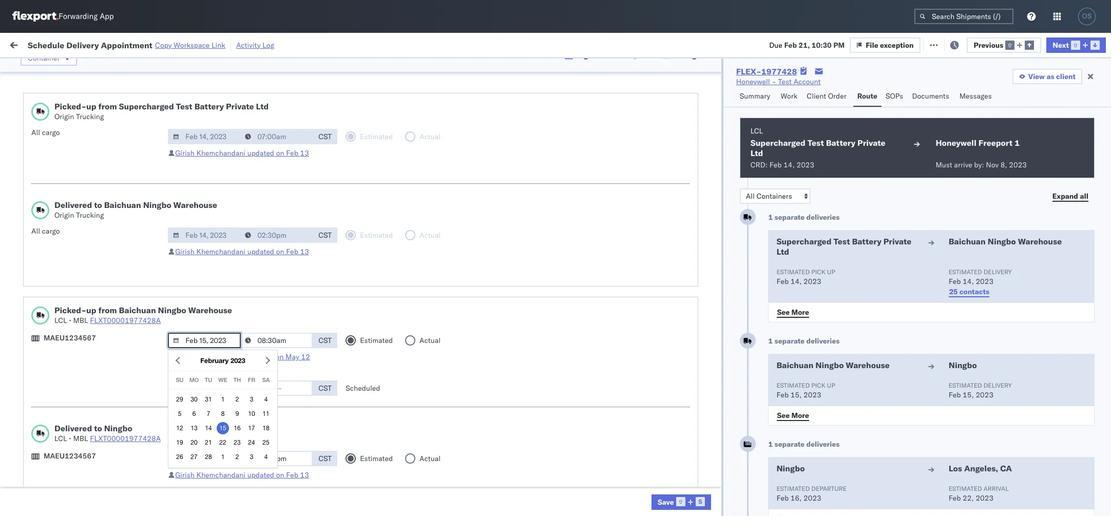 Task type: locate. For each thing, give the bounding box(es) containing it.
ocean fcl for confirm pickup from rotterdam, netherlands
[[376, 130, 411, 139]]

girish for ningbo
[[175, 470, 195, 480]]

clearance down confirm pickup from rotterdam, netherlands button
[[80, 174, 112, 184]]

ocean fcl
[[376, 84, 411, 94], [376, 130, 411, 139], [376, 220, 411, 229], [376, 243, 411, 252], [376, 446, 411, 455]]

1 see more from the top
[[777, 307, 809, 317]]

delivery inside estimated delivery feb 15, 2023
[[984, 382, 1012, 389]]

girish khemchandani updated on feb 13 for battery
[[175, 247, 309, 256]]

all for picked-
[[31, 128, 40, 137]]

2 upload from the top
[[24, 174, 47, 184]]

1 cargo from the top
[[42, 128, 60, 137]]

girish khemchandani updated on feb 13 button down 2:59 am est, feb 14, 2023
[[175, 247, 309, 256]]

los inside schedule pickup from los angeles international airport
[[97, 327, 108, 337]]

more for 15,
[[792, 411, 809, 420]]

lcl
[[751, 126, 763, 136], [398, 288, 411, 297], [54, 316, 67, 325], [398, 401, 411, 410], [54, 434, 67, 443], [398, 469, 411, 478]]

4 jaehyung choi - test destination ag from the top
[[993, 491, 1111, 500]]

14,
[[784, 160, 795, 169], [259, 197, 270, 207], [791, 277, 802, 286], [963, 277, 974, 286]]

in
[[154, 63, 159, 71]]

trucking inside 'delivered to baichuan ningbo warehouse origin trucking'
[[76, 211, 104, 220]]

delivered inside 'delivered to baichuan ningbo warehouse origin trucking'
[[54, 200, 92, 210]]

1 button for 31
[[217, 394, 229, 406]]

from inside schedule pickup from los angeles international airport
[[80, 327, 95, 337]]

2 pick from the top
[[812, 382, 826, 389]]

1 am from the top
[[214, 84, 226, 94]]

girish khemchandani updated on feb 13
[[175, 148, 309, 158], [175, 247, 309, 256], [175, 470, 309, 480]]

1 : from the left
[[74, 63, 76, 71]]

0 vertical spatial confirm delivery button
[[24, 83, 78, 95]]

upload customs clearance documents down airport
[[24, 378, 151, 387]]

angeles, for 2:59 am est, feb 17, 2023
[[110, 287, 138, 297]]

9
[[236, 410, 239, 418]]

see more button for 14,
[[771, 305, 815, 320]]

est, for upload customs clearance documents link related to 1:00 am est, feb 10, 2023
[[227, 175, 243, 184]]

0 vertical spatial work
[[112, 40, 130, 49]]

schedule pickup from los angeles, ca for 2:59 am est, feb 22, 2023
[[24, 423, 150, 432]]

casandra almendariz updated on may 12 button
[[175, 352, 310, 362]]

205
[[237, 40, 250, 49]]

2:59 for 2:59 am est, feb 17, 2023's schedule pickup from los angeles, ca link
[[197, 288, 212, 297]]

1 see from the top
[[777, 307, 790, 317]]

schedule for 3:30 pm est, feb 17, 2023's schedule delivery appointment button
[[24, 355, 54, 364]]

ocean fcl for schedule pickup from los angeles, ca
[[376, 220, 411, 229]]

2 see more from the top
[[777, 411, 809, 420]]

deliveries for ningbo
[[806, 440, 840, 449]]

22, down los angeles, ca
[[963, 493, 974, 503]]

2 vertical spatial customs
[[49, 378, 78, 387]]

1 schedule delivery appointment link from the top
[[24, 242, 126, 252]]

file down the search shipments (/) text field
[[935, 40, 948, 49]]

schedule inside schedule pickup from los angeles international airport
[[24, 327, 54, 337]]

22, inside estimated arrival feb 22, 2023
[[963, 493, 974, 503]]

on for delivered to baichuan ningbo warehouse
[[276, 247, 284, 256]]

est, for schedule pickup from los angeles international airport link
[[227, 333, 242, 342]]

1 vertical spatial origin
[[54, 211, 74, 220]]

resize handle column header for mbl/mawb numbers button
[[975, 80, 988, 516]]

6 resize handle column header from the left
[[642, 80, 654, 516]]

3 for 28
[[250, 454, 253, 461]]

los for 12:30 pm est, feb 24, 2023
[[93, 468, 104, 477]]

upload customs clearance documents down confirm pickup from rotterdam, netherlands button
[[24, 174, 151, 184]]

container inside button
[[758, 83, 786, 90]]

3:30 pm est, feb 17, 2023 up th
[[197, 356, 289, 365]]

flex-1989365 button
[[659, 172, 731, 187], [659, 172, 731, 187]]

schedule pickup from los angeles, ca link for 10:30 pm est, feb 21, 2023
[[24, 400, 150, 410]]

flex-2130384
[[676, 107, 729, 116], [676, 130, 729, 139], [676, 152, 729, 161]]

fcl for confirm pickup from los angeles, ca
[[398, 446, 411, 455]]

up inside "estimated pick up feb 14, 2023"
[[827, 268, 835, 276]]

nyku9743990 for confirm pickup from rotterdam, netherlands
[[758, 129, 809, 139]]

2 button down 23 button in the left bottom of the page
[[231, 451, 243, 463]]

upload customs clearance documents for 1:00
[[24, 174, 151, 184]]

3 jaehyung from the top
[[993, 446, 1023, 455]]

2:59 for confirm pickup from los angeles, ca link for 2:59 am est, feb 24, 2023
[[197, 446, 212, 455]]

exception down the search shipments (/) text field
[[950, 40, 983, 49]]

4 schedule pickup from los angeles, ca from the top
[[24, 400, 150, 410]]

karl left flex at the top of the page
[[624, 84, 637, 94]]

1 vertical spatial schedule delivery appointment link
[[24, 309, 126, 320]]

5 2:59 from the top
[[197, 310, 212, 320]]

confirm pickup from los angeles, ca for 2:59
[[24, 445, 146, 455]]

test
[[993, 243, 1005, 252]]

up inside the estimated pick up feb 15, 2023
[[827, 382, 835, 389]]

1 zimu3048342 from the top
[[839, 107, 887, 116]]

1 all from the top
[[31, 128, 40, 137]]

ocean
[[376, 84, 397, 94], [376, 130, 397, 139], [376, 220, 397, 229], [376, 243, 397, 252], [376, 288, 397, 297], [376, 401, 397, 410], [376, 446, 397, 455], [376, 469, 397, 478]]

ltd down 3,
[[256, 101, 269, 111]]

flex-1911408 for schedule pickup from los angeles, ca
[[676, 220, 729, 229]]

1 vertical spatial container
[[758, 83, 786, 90]]

flex-1977428 down flex-2150210
[[676, 401, 729, 410]]

4 choi from the top
[[1025, 491, 1040, 500]]

upload customs clearance documents link down airport
[[24, 377, 151, 387]]

1 girish khemchandani updated on feb 13 from the top
[[175, 148, 309, 158]]

mmm d, yyyy text field down 2:59 am est, feb 14, 2023
[[168, 227, 241, 243]]

2001714
[[698, 333, 729, 342], [698, 356, 729, 365]]

see more down "estimated pick up feb 14, 2023"
[[777, 307, 809, 317]]

4 button down 25 button
[[260, 451, 272, 463]]

-
[[772, 77, 776, 86], [537, 84, 542, 94], [618, 84, 622, 94], [536, 175, 540, 184], [540, 175, 545, 184], [1042, 220, 1046, 229], [506, 288, 510, 297], [492, 401, 496, 410], [572, 401, 576, 410], [1042, 423, 1046, 433], [1042, 446, 1046, 455], [1042, 491, 1046, 500]]

baichuan ningbo warehouse up the estimated pick up feb 15, 2023
[[777, 360, 890, 370]]

3:30 up tu
[[197, 356, 212, 365]]

0 vertical spatial upload
[[24, 107, 47, 116]]

14, inside estimated delivery feb 14, 2023 25 contacts
[[963, 277, 974, 286]]

choi for 2:59 am est, feb 24, 2023
[[1025, 446, 1040, 455]]

0 horizontal spatial 25
[[263, 439, 269, 446]]

more down the estimated pick up feb 15, 2023
[[792, 411, 809, 420]]

1 -- : -- -- text field from the top
[[240, 227, 313, 243]]

3 demu1232567 from the top
[[758, 446, 811, 455]]

28 button
[[202, 451, 215, 463]]

3 for 31
[[250, 396, 253, 403]]

9 resize handle column header from the left
[[975, 80, 988, 516]]

10:30 right due
[[812, 40, 832, 50]]

1 cst from the top
[[318, 132, 332, 141]]

upload customs clearance documents link down confirm pickup from rotterdam, netherlands button
[[24, 174, 151, 184]]

fcl for schedule pickup from los angeles, ca
[[398, 220, 411, 229]]

1 vertical spatial 2
[[236, 454, 239, 461]]

2 vertical spatial confirm pickup from los angeles, ca
[[24, 468, 146, 477]]

25 inside button
[[263, 439, 269, 446]]

0 vertical spatial 3:30 pm est, feb 17, 2023
[[197, 333, 289, 342]]

mawb1234
[[839, 333, 879, 342], [839, 356, 879, 365]]

0 vertical spatial 1 separate deliveries
[[768, 213, 840, 222]]

2 2:59 from the top
[[197, 220, 212, 229]]

2 vertical spatial deliveries
[[806, 440, 840, 449]]

schedule for schedule pickup from los angeles, ca button for 2:59 am est, feb 14, 2023
[[24, 197, 54, 206]]

1 flex-2130384 from the top
[[676, 107, 729, 116]]

2 all from the top
[[31, 226, 40, 236]]

1 2:59 am est, feb 17, 2023 from the top
[[197, 288, 290, 297]]

2 vertical spatial flxt00001977428a
[[90, 434, 161, 443]]

2
[[236, 396, 239, 403], [236, 454, 239, 461]]

ocean lcl
[[376, 288, 411, 297], [376, 401, 411, 410], [376, 469, 411, 478]]

departure
[[812, 485, 847, 492]]

1 vertical spatial 1 button
[[217, 451, 229, 463]]

0 vertical spatial khemchandani
[[196, 148, 245, 158]]

4 schedule pickup from los angeles, ca link from the top
[[24, 400, 150, 410]]

mmm d, yyyy text field up 31 at bottom left
[[168, 381, 241, 396]]

estimated delivery feb 15, 2023
[[949, 382, 1012, 400]]

17
[[248, 425, 255, 432]]

9 am from the top
[[214, 310, 226, 320]]

all for delivered
[[31, 226, 40, 236]]

0 horizontal spatial client
[[456, 83, 472, 90]]

3 button down 24 button
[[245, 451, 258, 463]]

0 vertical spatial delivered
[[54, 200, 92, 210]]

1 see more button from the top
[[771, 305, 815, 320]]

picked- down workitem button
[[54, 101, 86, 111]]

netherlands
[[131, 129, 171, 138]]

11
[[263, 410, 269, 418]]

3 up 10 button
[[250, 396, 253, 403]]

name
[[474, 83, 490, 90]]

1 vertical spatial 4
[[264, 454, 268, 461]]

0 horizontal spatial ltd
[[256, 101, 269, 111]]

action
[[1075, 40, 1098, 49]]

schedule for 2:59 am est, feb 15, 2023 schedule delivery appointment button
[[24, 242, 54, 251]]

2 button for 31
[[231, 394, 243, 406]]

jaehyung up "test"
[[993, 220, 1023, 229]]

2:59 for schedule pickup from los angeles, ca link related to 2:59 am est, feb 15, 2023
[[197, 220, 212, 229]]

1 vertical spatial delivery
[[984, 382, 1012, 389]]

0 vertical spatial 3 button
[[245, 394, 258, 406]]

0 vertical spatial trucking
[[76, 112, 104, 121]]

los for 2:59 am est, feb 15, 2023
[[97, 220, 108, 229]]

3 ocean lcl from the top
[[376, 469, 411, 478]]

(0)
[[167, 40, 181, 49]]

5 schedule pickup from los angeles, ca from the top
[[24, 423, 150, 432]]

rotterdam,
[[93, 129, 129, 138]]

must
[[936, 160, 952, 169]]

flex-1988285
[[676, 288, 729, 297], [676, 310, 729, 320]]

girish khemchandani updated on feb 13 button
[[175, 148, 309, 158], [175, 247, 309, 256], [175, 470, 309, 480]]

workitem
[[11, 83, 38, 90]]

delivered inside "delivered to ningbo lcl • mbl flxt00001977428a"
[[54, 423, 92, 433]]

girish khemchandani updated on feb 13 button down 6:00 am est, feb 6, 2023
[[175, 148, 309, 158]]

-- : -- -- text field down 2:59 am est, feb 14, 2023
[[240, 227, 313, 243]]

file
[[935, 40, 948, 49], [866, 40, 878, 50]]

see more button down the estimated pick up feb 15, 2023
[[771, 408, 815, 423]]

girish khemchandani updated on feb 13 down 2:59 am est, feb 24, 2023
[[175, 470, 309, 480]]

2 vertical spatial supercharged
[[777, 236, 832, 246]]

snooze
[[332, 83, 353, 90]]

container for container
[[28, 53, 60, 63]]

forwarding
[[59, 12, 98, 21]]

1 schedule pickup from los angeles, ca from the top
[[24, 197, 150, 206]]

2 3:30 pm est, feb 17, 2023 from the top
[[197, 356, 289, 365]]

documents up the netherlands
[[114, 107, 151, 116]]

2 delivery from the top
[[984, 382, 1012, 389]]

pick for feb 14, 2023
[[812, 268, 826, 276]]

1977428
[[761, 66, 797, 77], [698, 401, 729, 410], [698, 469, 729, 478]]

clearance down airport
[[80, 378, 112, 387]]

13 for delivered to baichuan ningbo warehouse
[[300, 247, 309, 256]]

1 vertical spatial supercharged
[[751, 138, 806, 148]]

ltd inside picked-up from supercharged test battery private ltd origin trucking
[[256, 101, 269, 111]]

flex-2130384 button
[[659, 104, 731, 119], [659, 104, 731, 119], [659, 127, 731, 141], [659, 127, 731, 141], [659, 150, 731, 164], [659, 150, 731, 164]]

13 inside "button"
[[191, 425, 198, 432]]

2023 inside estimated arrival feb 22, 2023
[[976, 493, 994, 503]]

4 down 25 button
[[264, 454, 268, 461]]

feb inside estimated delivery feb 15, 2023
[[949, 390, 961, 400]]

deadline
[[197, 83, 221, 90]]

16
[[234, 425, 241, 432]]

0 vertical spatial girish
[[175, 148, 195, 158]]

1 vertical spatial confirm delivery button
[[24, 151, 78, 163]]

0 vertical spatial 20
[[1007, 243, 1016, 252]]

otter left products
[[456, 288, 473, 297]]

1 vertical spatial mbl
[[73, 434, 88, 443]]

flex-1977428 up save button
[[676, 469, 729, 478]]

to inside "delivered to ningbo lcl • mbl flxt00001977428a"
[[94, 423, 102, 433]]

los for 2:59 am est, feb 24, 2023
[[93, 445, 104, 455]]

exception up mbl/mawb numbers button
[[880, 40, 914, 50]]

feb inside "estimated pick up feb 14, 2023"
[[777, 277, 789, 286]]

7 2:59 from the top
[[197, 446, 212, 455]]

2 confirm pickup from los angeles, ca button from the top
[[24, 445, 146, 456]]

1 vertical spatial confirm delivery
[[24, 152, 78, 161]]

feb inside estimated delivery feb 14, 2023 25 contacts
[[949, 277, 961, 286]]

13 for delivered to ningbo
[[300, 470, 309, 480]]

1 vertical spatial mofu0618318
[[758, 265, 810, 274]]

0 vertical spatial origin
[[54, 112, 74, 121]]

1 flex-2006134 from the top
[[676, 197, 729, 207]]

mbl inside "delivered to ningbo lcl • mbl flxt00001977428a"
[[73, 434, 88, 443]]

2 vertical spatial battery
[[852, 236, 882, 246]]

15, inside the estimated pick up feb 15, 2023
[[791, 390, 802, 400]]

18 button
[[260, 422, 272, 435]]

1 vertical spatial 24,
[[263, 469, 274, 478]]

picked- inside picked-up from supercharged test battery private ltd origin trucking
[[54, 101, 86, 111]]

0 vertical spatial see
[[777, 307, 790, 317]]

supercharged test battery private ltd up "estimated pick up feb 14, 2023"
[[777, 236, 912, 257]]

1 flxt00001977428a button from the top
[[90, 316, 161, 325]]

0 vertical spatial girish khemchandani updated on feb 13
[[175, 148, 309, 158]]

1 confirm delivery button from the top
[[24, 83, 78, 95]]

work inside 'button'
[[112, 40, 130, 49]]

4 nyku9743990 from the top
[[758, 288, 809, 297]]

by: right filtered
[[37, 63, 47, 72]]

schedule pickup from los angeles, ca link for 2:59 am est, feb 14, 2023
[[24, 196, 150, 207]]

5 confirm from the top
[[24, 445, 50, 455]]

1 horizontal spatial 25
[[949, 287, 958, 296]]

from inside picked-up from supercharged test battery private ltd origin trucking
[[98, 101, 117, 111]]

4 resize handle column header from the left
[[438, 80, 451, 516]]

file exception down the search shipments (/) text field
[[935, 40, 983, 49]]

2 picked- from the top
[[54, 305, 86, 315]]

pick inside "estimated pick up feb 14, 2023"
[[812, 268, 826, 276]]

3 girish khemchandani updated on feb 13 from the top
[[175, 470, 309, 480]]

flxt00001977428a button for from
[[90, 316, 161, 325]]

battery for baichuan ningbo warehouse
[[852, 236, 882, 246]]

see more down the estimated pick up feb 15, 2023
[[777, 411, 809, 420]]

appointment down 'delivered to baichuan ningbo warehouse origin trucking'
[[84, 242, 126, 251]]

0 vertical spatial flex-2130384
[[676, 107, 729, 116]]

2 numbers from the left
[[876, 83, 901, 90]]

1 choi from the top
[[1025, 220, 1040, 229]]

baichuan ningbo warehouse up estimated delivery feb 14, 2023 25 contacts
[[949, 236, 1062, 246]]

1 vertical spatial all
[[31, 226, 40, 236]]

container down work
[[28, 53, 60, 63]]

maeu9408431
[[839, 84, 890, 94]]

1 horizontal spatial container
[[758, 83, 786, 90]]

2 air from the top
[[376, 333, 385, 342]]

13 for picked-up from supercharged test battery private ltd
[[300, 148, 309, 158]]

20 right 19 button
[[191, 439, 198, 446]]

girish khemchandani updated on feb 13 down 6:00 am est, feb 6, 2023
[[175, 148, 309, 158]]

2130387
[[698, 84, 729, 94]]

schedule pickup from los angeles, ca button for 2:59 am est, feb 15, 2023
[[24, 219, 150, 230]]

mmm d, yyyy text field up the '2:00' on the left top
[[168, 129, 241, 144]]

1 vertical spatial 3 button
[[245, 451, 258, 463]]

snoozed : no
[[215, 63, 251, 71]]

2 4 from the top
[[264, 454, 268, 461]]

1 vertical spatial 3:30
[[197, 356, 212, 365]]

2 mawb1234 from the top
[[839, 356, 879, 365]]

2 button up 9
[[231, 394, 243, 406]]

3 confirm delivery from the top
[[24, 491, 78, 500]]

inc.
[[508, 175, 520, 184]]

upload customs clearance documents
[[24, 107, 151, 116], [24, 174, 151, 184], [24, 378, 151, 387]]

supercharged inside picked-up from supercharged test battery private ltd origin trucking
[[119, 101, 174, 111]]

0 horizontal spatial 21,
[[263, 401, 274, 410]]

private inside picked-up from supercharged test battery private ltd origin trucking
[[226, 101, 254, 111]]

8:30 for 8:30 pm est, feb 4, 2023
[[197, 107, 212, 116]]

1 vertical spatial ltd
[[751, 148, 763, 158]]

up inside picked-up from supercharged test battery private ltd origin trucking
[[86, 101, 96, 111]]

-- : -- -- text field
[[240, 129, 313, 144], [240, 381, 313, 396]]

mbl
[[73, 316, 88, 325], [73, 434, 88, 443]]

2 down 23 button in the left bottom of the page
[[236, 454, 239, 461]]

2:59 am est, feb 24, 2023
[[197, 446, 290, 455]]

2 up 9
[[236, 396, 239, 403]]

: left ready
[[74, 63, 76, 71]]

work down container numbers
[[781, 91, 798, 101]]

MMM D, YYYY text field
[[168, 451, 241, 466]]

2 karl from the left
[[624, 84, 637, 94]]

4 button
[[260, 394, 272, 406], [260, 451, 272, 463]]

2:59 for schedule delivery appointment "link" corresponding to 2:59 am est, feb 17, 2023
[[197, 310, 212, 320]]

1 vertical spatial 2130384
[[698, 130, 729, 139]]

2 confirm delivery button from the top
[[24, 151, 78, 163]]

7,
[[259, 152, 266, 161]]

girish khemchandani updated on feb 13 for warehouse
[[175, 470, 309, 480]]

numbers inside button
[[876, 83, 901, 90]]

1977428 up '1891264'
[[698, 401, 729, 410]]

see down "estimated pick up feb 14, 2023"
[[777, 307, 790, 317]]

6,
[[259, 130, 266, 139]]

updated for picked-up from supercharged test battery private ltd
[[247, 148, 274, 158]]

work button
[[777, 87, 803, 107]]

maeu1234567
[[44, 333, 96, 343], [758, 401, 810, 410], [44, 451, 96, 461], [758, 468, 810, 478]]

22, right 17 button
[[259, 423, 270, 433]]

from for 2:59 am est, feb 24, 2023
[[76, 445, 91, 455]]

15
[[219, 425, 226, 432]]

ltd up crd:
[[751, 148, 763, 158]]

2 deliveries from the top
[[806, 336, 840, 346]]

schedule delivery appointment copy workspace link
[[28, 40, 225, 50]]

to inside 'delivered to baichuan ningbo warehouse origin trucking'
[[94, 200, 102, 210]]

1977428 up save button
[[698, 469, 729, 478]]

upload for 3:00 pm est, feb 20, 2023
[[24, 378, 47, 387]]

documents
[[912, 91, 949, 101], [114, 107, 151, 116], [114, 174, 151, 184], [114, 378, 151, 387]]

1 vertical spatial upload customs clearance documents link
[[24, 174, 151, 184]]

private
[[226, 101, 254, 111], [858, 138, 886, 148], [884, 236, 912, 246]]

0 vertical spatial 25
[[949, 287, 958, 296]]

0 vertical spatial deliveries
[[806, 213, 840, 222]]

1 horizontal spatial integration
[[536, 84, 571, 94]]

2 vertical spatial schedule delivery appointment
[[24, 355, 126, 364]]

0 vertical spatial upload customs clearance documents
[[24, 107, 151, 116]]

pm up 8
[[218, 401, 230, 410]]

1 vertical spatial 2:59 am est, feb 17, 2023
[[197, 310, 290, 320]]

supercharged up "estimated pick up feb 14, 2023"
[[777, 236, 832, 246]]

resize handle column header
[[178, 80, 190, 516], [315, 80, 327, 516], [358, 80, 370, 516], [438, 80, 451, 516], [519, 80, 531, 516], [642, 80, 654, 516], [741, 80, 753, 516], [821, 80, 833, 516], [975, 80, 988, 516], [1056, 80, 1068, 516], [1093, 80, 1105, 516]]

3 choi from the top
[[1025, 446, 1040, 455]]

flex-2150210
[[676, 378, 729, 387]]

numbers inside button
[[787, 83, 813, 90]]

3 1911408 from the top
[[698, 446, 729, 455]]

file exception
[[935, 40, 983, 49], [866, 40, 914, 50]]

1 button up 8
[[217, 394, 229, 406]]

2 vertical spatial confirm pickup from los angeles, ca link
[[24, 468, 146, 478]]

girish khemchandani updated on feb 13 down 2:59 am est, feb 14, 2023
[[175, 247, 309, 256]]

contacts
[[960, 287, 990, 296]]

khemchandani for warehouse
[[196, 470, 245, 480]]

2 vertical spatial schedule delivery appointment button
[[24, 355, 126, 366]]

2 ocean lcl from the top
[[376, 401, 411, 410]]

0 vertical spatial customs
[[49, 107, 78, 116]]

0 vertical spatial mofu0618318
[[758, 197, 810, 206]]

1 trucking from the top
[[76, 112, 104, 121]]

0 vertical spatial baichuan ningbo warehouse
[[949, 236, 1062, 246]]

supercharged up crd: feb 14, 2023
[[751, 138, 806, 148]]

flexport. image
[[12, 11, 59, 22]]

girish for test
[[175, 247, 195, 256]]

3 customs from the top
[[49, 378, 78, 387]]

0 vertical spatial 3:30
[[197, 333, 212, 342]]

2 : from the left
[[239, 63, 240, 71]]

10:30 up 7
[[197, 401, 217, 410]]

1 schedule delivery appointment button from the top
[[24, 242, 126, 253]]

track
[[262, 40, 278, 49]]

container inside button
[[28, 53, 60, 63]]

10:30 pm est, feb 21, 2023
[[197, 401, 294, 410]]

flex-2130384 for 8:30 pm est, feb 4, 2023
[[676, 107, 729, 116]]

1 separate deliveries
[[768, 213, 840, 222], [768, 336, 840, 346], [768, 440, 840, 449]]

1 vertical spatial 1988285
[[698, 310, 729, 320]]

2 vertical spatial air
[[376, 378, 385, 387]]

21, up 11 on the left bottom of page
[[263, 401, 274, 410]]

1 flex-2001714 from the top
[[676, 333, 729, 342]]

3:30 pm est, feb 17, 2023 up casandra almendariz updated on may 12 button
[[197, 333, 289, 342]]

1 vertical spatial confirm delivery link
[[24, 151, 78, 161]]

0 vertical spatial 2:59 am est, feb 17, 2023
[[197, 288, 290, 297]]

1 integration from the left
[[456, 84, 491, 94]]

3:30 up casandra
[[197, 333, 212, 342]]

2023 inside estimated delivery feb 14, 2023 25 contacts
[[976, 277, 994, 286]]

su
[[176, 376, 184, 383]]

flex-1988285 button
[[659, 285, 731, 300], [659, 285, 731, 300], [659, 308, 731, 322], [659, 308, 731, 322]]

4 button up 11 button
[[260, 394, 272, 406]]

2 schedule pickup from los angeles, ca button from the top
[[24, 219, 150, 230]]

appointment up schedule pickup from los angeles international airport link
[[84, 310, 126, 319]]

2 khemchandani from the top
[[196, 247, 245, 256]]

14, inside "estimated pick up feb 14, 2023"
[[791, 277, 802, 286]]

4 1911408 from the top
[[698, 491, 729, 500]]

5 schedule pickup from los angeles, ca link from the top
[[24, 422, 150, 433]]

5
[[178, 410, 181, 418]]

all
[[1080, 191, 1089, 201]]

0 vertical spatial mbl
[[73, 316, 88, 325]]

MMM D, YYYY text field
[[168, 129, 241, 144], [168, 227, 241, 243], [168, 333, 241, 348], [168, 381, 241, 396]]

origin inside picked-up from supercharged test battery private ltd origin trucking
[[54, 112, 74, 121]]

flex-2001714 for schedule pickup from los angeles international airport
[[676, 333, 729, 342]]

ca for 2:59 am est, feb 17, 2023
[[140, 287, 150, 297]]

1 vertical spatial picked-
[[54, 305, 86, 315]]

1977428 up container numbers
[[761, 66, 797, 77]]

1 confirm delivery link from the top
[[24, 83, 78, 94]]

1 vertical spatial •
[[69, 434, 71, 443]]

client left 'order'
[[807, 91, 826, 101]]

1 vertical spatial 1 separate deliveries
[[768, 336, 840, 346]]

pick inside the estimated pick up feb 15, 2023
[[812, 382, 826, 389]]

container down flex-1977428 link on the top of page
[[758, 83, 786, 90]]

see down the estimated pick up feb 15, 2023
[[777, 411, 790, 420]]

1 delivered from the top
[[54, 200, 92, 210]]

4 for 31
[[264, 396, 268, 403]]

see more for 15,
[[777, 411, 809, 420]]

0 vertical spatial air
[[376, 175, 385, 184]]

24, down 25 button
[[263, 469, 274, 478]]

nyku9743990 for schedule pickup from los angeles, ca
[[758, 288, 809, 297]]

mmm d, yyyy text field for warehouse
[[168, 227, 241, 243]]

2 vertical spatial confirm delivery
[[24, 491, 78, 500]]

3 separate from the top
[[775, 440, 805, 449]]

schedule pickup from los angeles, ca button for 10:30 pm est, feb 21, 2023
[[24, 400, 150, 411]]

1 resize handle column header from the left
[[178, 80, 190, 516]]

2 vertical spatial girish khemchandani updated on feb 13 button
[[175, 470, 309, 480]]

jaehyung down estimated delivery feb 15, 2023
[[993, 423, 1023, 433]]

1 1911408 from the top
[[698, 220, 729, 229]]

picked- up schedule pickup from los angeles international airport
[[54, 305, 86, 315]]

pm up we
[[214, 356, 225, 365]]

flex-1977428 up container numbers
[[736, 66, 797, 77]]

• inside "delivered to ningbo lcl • mbl flxt00001977428a"
[[69, 434, 71, 443]]

2023 inside estimated departure feb 16, 2023
[[804, 493, 821, 503]]

to for ningbo
[[94, 423, 102, 433]]

0 vertical spatial flex-1988285
[[676, 288, 729, 297]]

1 ag from the top
[[1103, 220, 1111, 229]]

1 vertical spatial confirm pickup from los angeles, ca button
[[24, 445, 146, 456]]

clearance for 3:00 pm est, feb 20, 2023
[[80, 378, 112, 387]]

feb inside estimated departure feb 16, 2023
[[777, 493, 789, 503]]

4 button for 31
[[260, 394, 272, 406]]

3:30 pm est, feb 17, 2023 for schedule delivery appointment
[[197, 356, 289, 365]]

import work
[[87, 40, 130, 49]]

4,
[[258, 107, 265, 116]]

pickup for 2:59 am est, feb 22, 2023
[[56, 423, 78, 432]]

picked- for picked-up from baichuan ningbo warehouse
[[54, 305, 86, 315]]

freeport
[[979, 138, 1013, 148]]

1 vertical spatial 3
[[250, 454, 253, 461]]

1 jaehyung choi - test destination ag from the top
[[993, 220, 1111, 229]]

1 to from the top
[[94, 200, 102, 210]]

ca for 12:30 pm est, feb 24, 2023
[[136, 468, 146, 477]]

pickup inside schedule pickup from los angeles international airport
[[56, 327, 78, 337]]

batch action
[[1053, 40, 1098, 49]]

schedule delivery appointment button
[[24, 242, 126, 253], [24, 309, 126, 321], [24, 355, 126, 366]]

pm right tu
[[214, 378, 225, 387]]

0 vertical spatial 2 button
[[231, 394, 243, 406]]

updated for delivered to baichuan ningbo warehouse
[[247, 247, 274, 256]]

2 nyku9743990 from the top
[[758, 129, 809, 139]]

2 otter from the left
[[536, 288, 553, 297]]

resize handle column header for mode button
[[438, 80, 451, 516]]

3 button up 10 button
[[245, 394, 258, 406]]

3 schedule pickup from los angeles, ca button from the top
[[24, 287, 150, 298]]

0 vertical spatial flex-2001714
[[676, 333, 729, 342]]

0 vertical spatial upload customs clearance documents button
[[24, 174, 151, 185]]

-- : -- -- text field up 7,
[[240, 129, 313, 144]]

separate for ningbo
[[775, 440, 805, 449]]

2 flex-2001714 from the top
[[676, 356, 729, 365]]

picked-up from baichuan ningbo warehouse lcl • mbl flxt00001977428a
[[54, 305, 232, 325]]

0 vertical spatial flxt00001977428a button
[[90, 316, 161, 325]]

1 mbl from the top
[[73, 316, 88, 325]]

estimated departure feb 16, 2023
[[777, 485, 847, 503]]

1891264
[[698, 423, 729, 433]]

0 vertical spatial 2130384
[[698, 107, 729, 116]]

1 upload customs clearance documents button from the top
[[24, 174, 151, 185]]

17 button
[[245, 422, 258, 435]]

by: left nov
[[974, 160, 984, 169]]

schedule pickup from los angeles, ca for 2:59 am est, feb 17, 2023
[[24, 287, 150, 297]]

3 girish khemchandani updated on feb 13 button from the top
[[175, 470, 309, 480]]

test inside picked-up from supercharged test battery private ltd origin trucking
[[176, 101, 192, 111]]

test
[[778, 77, 792, 86], [493, 84, 507, 94], [573, 84, 587, 94], [176, 101, 192, 111], [808, 138, 824, 148], [1048, 220, 1062, 229], [834, 236, 850, 246], [512, 288, 526, 297], [498, 401, 511, 410], [578, 401, 592, 410], [1048, 423, 1062, 433], [1048, 446, 1062, 455], [1048, 491, 1062, 500]]

team
[[1027, 243, 1043, 252]]

-- : -- -- text field
[[240, 227, 313, 243], [240, 333, 313, 348], [240, 451, 313, 466]]

12 up 19
[[176, 425, 183, 432]]

:
[[74, 63, 76, 71], [239, 63, 240, 71]]

angeles, for 10:30 pm est, feb 21, 2023
[[110, 400, 138, 410]]

1 vertical spatial 4 button
[[260, 451, 272, 463]]

0 vertical spatial see more
[[777, 307, 809, 317]]

girish khemchandani updated on feb 13 button down 2:59 am est, feb 24, 2023
[[175, 470, 309, 480]]

jaehyung up los angeles, ca
[[993, 446, 1023, 455]]

1 vertical spatial 25
[[263, 439, 269, 446]]

2 demo123 from the top
[[839, 243, 873, 252]]

demu1232567
[[758, 220, 811, 229], [758, 242, 811, 252], [758, 446, 811, 455], [758, 491, 811, 500]]

25 left contacts on the bottom of page
[[949, 287, 958, 296]]

container for container numbers
[[758, 83, 786, 90]]

otter left products, at the bottom
[[536, 288, 553, 297]]

delivery for 3:30 pm est, feb 17, 2023
[[56, 355, 82, 364]]

client for client order
[[807, 91, 826, 101]]

pm for schedule pickup from los angeles international airport
[[214, 333, 225, 342]]

1 vertical spatial schedule delivery appointment
[[24, 310, 126, 319]]

0 horizontal spatial karl
[[544, 84, 557, 94]]

upload customs clearance documents up confirm pickup from rotterdam, netherlands link
[[24, 107, 151, 116]]

baichuan inside picked-up from baichuan ningbo warehouse lcl • mbl flxt00001977428a
[[119, 305, 156, 315]]

: for snoozed
[[239, 63, 240, 71]]

0 vertical spatial confirm delivery link
[[24, 83, 78, 94]]

0 vertical spatial confirm pickup from los angeles, ca
[[24, 265, 146, 274]]

21, right due
[[799, 40, 810, 50]]

client left name
[[456, 83, 472, 90]]

mmm d, yyyy text field up casandra
[[168, 333, 241, 348]]

1 air from the top
[[376, 175, 385, 184]]

3:30 for schedule delivery appointment
[[197, 356, 212, 365]]

0 vertical spatial to
[[94, 200, 102, 210]]

upload customs clearance documents button down airport
[[24, 377, 151, 388]]

1 upload customs clearance documents from the top
[[24, 107, 151, 116]]

warehouse inside picked-up from baichuan ningbo warehouse lcl • mbl flxt00001977428a
[[188, 305, 232, 315]]

resize handle column header for container numbers button at the right of the page
[[821, 80, 833, 516]]

12:30
[[197, 469, 217, 478]]

3 girish from the top
[[175, 470, 195, 480]]

0 horizontal spatial 20
[[191, 439, 198, 446]]

llc
[[588, 288, 601, 297]]

trucking inside picked-up from supercharged test battery private ltd origin trucking
[[76, 112, 104, 121]]

1 vertical spatial upload customs clearance documents
[[24, 174, 151, 184]]

flex-2150210 button
[[659, 376, 731, 390], [659, 376, 731, 390]]

2 8:30 from the top
[[197, 107, 212, 116]]

ltd up "estimated pick up feb 14, 2023"
[[777, 246, 789, 257]]

next
[[1053, 40, 1069, 50]]

3 schedule delivery appointment link from the top
[[24, 355, 126, 365]]

2 upload customs clearance documents link from the top
[[24, 174, 151, 184]]

destination
[[1064, 220, 1101, 229], [1064, 423, 1101, 433], [1064, 446, 1101, 455], [1064, 491, 1101, 500]]

2130384 for 2:00 am est, feb 7, 2023
[[698, 152, 729, 161]]

0 vertical spatial 1988285
[[698, 288, 729, 297]]

1 horizontal spatial work
[[781, 91, 798, 101]]

2 jaehyung choi - test destination ag from the top
[[993, 423, 1111, 433]]

3 upload customs clearance documents link from the top
[[24, 377, 151, 387]]

girish khemchandani updated on feb 13 button for warehouse
[[175, 470, 309, 480]]

demu1232567 for schedule pickup from los angeles, ca
[[758, 220, 811, 229]]

appointment down schedule pickup from los angeles international airport button
[[84, 355, 126, 364]]

0 vertical spatial -- : -- -- text field
[[240, 227, 313, 243]]

picked- inside picked-up from baichuan ningbo warehouse lcl • mbl flxt00001977428a
[[54, 305, 86, 315]]

upload customs clearance documents button
[[24, 174, 151, 185], [24, 377, 151, 388]]

2 demu1232567 from the top
[[758, 242, 811, 252]]

estimated inside "estimated pick up feb 14, 2023"
[[777, 268, 810, 276]]

1 2:59 am est, feb 15, 2023 from the top
[[197, 220, 290, 229]]

est, for schedule pickup from los angeles, ca link related to 2:59 am est, feb 15, 2023
[[227, 220, 243, 229]]

ningbo inside 'delivered to baichuan ningbo warehouse origin trucking'
[[143, 200, 171, 210]]

delivery inside estimated delivery feb 14, 2023 25 contacts
[[984, 268, 1012, 276]]

pm up almendariz
[[214, 333, 225, 342]]

file up mbl/mawb numbers
[[866, 40, 878, 50]]



Task type: vqa. For each thing, say whether or not it's contained in the screenshot.


Task type: describe. For each thing, give the bounding box(es) containing it.
to for baichuan
[[94, 200, 102, 210]]

pickup for 2:59 am est, feb 24, 2023
[[52, 445, 74, 455]]

est, for 2:59 am est, feb 17, 2023's schedule pickup from los angeles, ca link
[[227, 288, 243, 297]]

1 confirm pickup from los angeles, ca from the top
[[24, 265, 146, 274]]

view as client button
[[1012, 69, 1082, 84]]

pickup for 2:59 am est, feb 15, 2023
[[56, 220, 78, 229]]

estimated inside the estimated pick up feb 15, 2023
[[777, 382, 810, 389]]

flxt00001977428a inside picked-up from baichuan ningbo warehouse lcl • mbl flxt00001977428a
[[90, 316, 161, 325]]

4 demo123 from the top
[[839, 491, 873, 500]]

zimu3048342 for 8:30 pm est, feb 4, 2023
[[839, 107, 887, 116]]

up inside picked-up from baichuan ningbo warehouse lcl • mbl flxt00001977428a
[[86, 305, 96, 315]]

angeles, for 2:59 am est, feb 22, 2023
[[110, 423, 138, 432]]

confirm delivery button for 2:00 am est, feb 7, 2023
[[24, 151, 78, 163]]

19
[[176, 439, 183, 446]]

battery inside picked-up from supercharged test battery private ltd origin trucking
[[194, 101, 224, 111]]

0 horizontal spatial file
[[866, 40, 878, 50]]

arrival
[[984, 485, 1009, 492]]

4 for 28
[[264, 454, 268, 461]]

import work button
[[83, 33, 134, 56]]

1 upload from the top
[[24, 107, 47, 116]]

upload customs clearance documents button for 3:00 pm est, feb 20, 2023
[[24, 377, 151, 388]]

4 flex-1911408 from the top
[[676, 491, 729, 500]]

for
[[99, 63, 107, 71]]

2 vertical spatial 1977428
[[698, 469, 729, 478]]

delivery for 2:59 am est, feb 17, 2023
[[56, 310, 82, 319]]

picked- for picked-up from supercharged test battery private ltd
[[54, 101, 86, 111]]

24
[[248, 439, 255, 446]]

demu1232567 for confirm pickup from los angeles, ca
[[758, 446, 811, 455]]

Search Work text field
[[766, 37, 877, 52]]

0 horizontal spatial exception
[[880, 40, 914, 50]]

Search Shipments (/) text field
[[915, 9, 1014, 24]]

mode
[[376, 83, 391, 90]]

from for 10:30 pm est, feb 21, 2023
[[80, 400, 95, 410]]

3 am from the top
[[214, 152, 226, 161]]

2 integration from the left
[[536, 84, 571, 94]]

31 button
[[202, 394, 215, 406]]

estimated inside estimated delivery feb 14, 2023 25 contacts
[[949, 268, 982, 276]]

1 horizontal spatial 20
[[1007, 243, 1016, 252]]

10 resize handle column header from the left
[[1056, 80, 1068, 516]]

february 2023
[[200, 356, 245, 365]]

1 ocean from the top
[[376, 84, 397, 94]]

1 horizontal spatial file
[[935, 40, 948, 49]]

1:00
[[197, 175, 212, 184]]

next button
[[1047, 37, 1106, 53]]

1 mofu0618318 from the top
[[758, 197, 810, 206]]

2 ocean from the top
[[376, 130, 397, 139]]

see more for 14,
[[777, 307, 809, 317]]

flex-1911408 for schedule delivery appointment
[[676, 243, 729, 252]]

2 mofu0618318 from the top
[[758, 265, 810, 274]]

2:59 for schedule delivery appointment "link" corresponding to 2:59 am est, feb 15, 2023
[[197, 243, 212, 252]]

11 button
[[260, 408, 272, 420]]

5 am from the top
[[214, 197, 226, 207]]

2 lagerfeld from the left
[[639, 84, 670, 94]]

documents up 'delivered to baichuan ningbo warehouse origin trucking'
[[114, 174, 151, 184]]

schedule pickup from los angeles international airport button
[[24, 327, 177, 348]]

from for 12:30 pm est, feb 24, 2023
[[76, 468, 91, 477]]

6
[[192, 410, 196, 418]]

: for status
[[74, 63, 76, 71]]

delivery for 15,
[[984, 382, 1012, 389]]

3 cst from the top
[[318, 336, 332, 345]]

2 -- : -- -- text field from the top
[[240, 333, 313, 348]]

flxt00001977428a inside "delivered to ningbo lcl • mbl flxt00001977428a"
[[90, 434, 161, 443]]

baichuan inside 'delivered to baichuan ningbo warehouse origin trucking'
[[104, 200, 141, 210]]

los for 10:30 pm est, feb 21, 2023
[[97, 400, 108, 410]]

1 vertical spatial 21,
[[263, 401, 274, 410]]

ag for 2:59 am est, feb 22, 2023
[[1103, 423, 1111, 433]]

29
[[176, 396, 183, 403]]

1 flex-1988285 from the top
[[676, 288, 729, 297]]

2130384 for 8:30 pm est, feb 4, 2023
[[698, 107, 729, 116]]

1 1 separate deliveries from the top
[[768, 213, 840, 222]]

24, for 2:59 am est, feb 24, 2023
[[259, 446, 270, 455]]

8 ocean from the top
[[376, 469, 397, 478]]

25 contacts button
[[949, 287, 990, 297]]

2150210
[[698, 378, 729, 387]]

los for 2:59 am est, feb 14, 2023
[[97, 197, 108, 206]]

origin inside 'delivered to baichuan ningbo warehouse origin trucking'
[[54, 211, 74, 220]]

may
[[286, 352, 299, 362]]

1911408 for confirm pickup from los angeles, ca
[[698, 446, 729, 455]]

2:59 for schedule pickup from los angeles, ca link associated with 2:59 am est, feb 14, 2023
[[197, 197, 212, 207]]

30 button
[[188, 394, 200, 406]]

filtered by:
[[10, 63, 47, 72]]

upload customs clearance documents button for 1:00 am est, feb 10, 2023
[[24, 174, 151, 185]]

8 am from the top
[[214, 288, 226, 297]]

los for 2:59 am est, feb 17, 2023
[[97, 287, 108, 297]]

6 button
[[188, 408, 200, 420]]

1 -- : -- -- text field from the top
[[240, 129, 313, 144]]

pm up mbl/mawb
[[834, 40, 845, 50]]

tu
[[205, 376, 212, 383]]

work inside button
[[781, 91, 798, 101]]

supercharged for honeywell freeport 1
[[751, 138, 806, 148]]

• inside picked-up from baichuan ningbo warehouse lcl • mbl flxt00001977428a
[[69, 316, 71, 325]]

1 vertical spatial flex-1977428
[[676, 401, 729, 410]]

pm for schedule delivery appointment
[[214, 356, 225, 365]]

1 confirm pickup from los angeles, ca link from the top
[[24, 264, 146, 274]]

from inside picked-up from baichuan ningbo warehouse lcl • mbl flxt00001977428a
[[98, 305, 117, 315]]

5 ocean from the top
[[376, 288, 397, 297]]

0 horizontal spatial 22,
[[259, 423, 270, 433]]

1911408 for schedule pickup from los angeles, ca
[[698, 220, 729, 229]]

schedule pickup from los angeles, ca for 2:59 am est, feb 14, 2023
[[24, 197, 150, 206]]

air for 1:00 am est, feb 10, 2023
[[376, 175, 385, 184]]

assignment
[[1045, 243, 1083, 252]]

2 for 31
[[236, 396, 239, 403]]

forwarding app link
[[12, 11, 114, 22]]

4 ocean from the top
[[376, 243, 397, 252]]

flex-1891264
[[676, 423, 729, 433]]

1 1988285 from the top
[[698, 288, 729, 297]]

10 am from the top
[[214, 423, 226, 433]]

1 horizontal spatial file exception
[[935, 40, 983, 49]]

previous button
[[967, 37, 1042, 53]]

warehouse inside 'delivered to baichuan ningbo warehouse origin trucking'
[[173, 200, 217, 210]]

pickup for 6:00 am est, feb 6, 2023
[[52, 129, 74, 138]]

0 vertical spatial flex-1977428
[[736, 66, 797, 77]]

products,
[[555, 288, 586, 297]]

wi
[[1018, 243, 1025, 252]]

4 mmm d, yyyy text field from the top
[[168, 381, 241, 396]]

expand
[[1053, 191, 1078, 201]]

3 -- : -- -- text field from the top
[[240, 451, 313, 466]]

zimu3048342 for 6:00 am est, feb 6, 2023
[[839, 130, 887, 139]]

4 jaehyung from the top
[[993, 491, 1023, 500]]

route
[[857, 91, 878, 101]]

expand all button
[[1046, 188, 1095, 204]]

1 deliveries from the top
[[806, 213, 840, 222]]

operator
[[993, 83, 1018, 90]]

messages
[[960, 91, 992, 101]]

delivered to ningbo lcl • mbl flxt00001977428a
[[54, 423, 161, 443]]

cst for picked-up from supercharged test battery private ltd
[[318, 132, 332, 141]]

0 vertical spatial by:
[[37, 63, 47, 72]]

1 horizontal spatial by:
[[974, 160, 984, 169]]

17, for schedule pickup from los angeles international airport button
[[258, 333, 270, 342]]

31
[[205, 396, 212, 403]]

6 am from the top
[[214, 220, 226, 229]]

1911408 for schedule delivery appointment
[[698, 243, 729, 252]]

10 button
[[245, 408, 258, 420]]

ningbo inside picked-up from baichuan ningbo warehouse lcl • mbl flxt00001977428a
[[158, 305, 186, 315]]

3:30 for schedule pickup from los angeles international airport
[[197, 333, 212, 342]]

1 girish from the top
[[175, 148, 195, 158]]

demu1232567 for schedule delivery appointment
[[758, 242, 811, 252]]

4 ag from the top
[[1103, 491, 1111, 500]]

lcl inside "delivered to ningbo lcl • mbl flxt00001977428a"
[[54, 434, 67, 443]]

angeles, for 2:59 am est, feb 15, 2023
[[110, 220, 138, 229]]

est, for schedule pickup from los angeles, ca link associated with 2:59 am est, feb 14, 2023
[[227, 197, 243, 207]]

documents down mbl/mawb numbers button
[[912, 91, 949, 101]]

los for 2:59 am est, feb 22, 2023
[[97, 423, 108, 432]]

feb inside estimated arrival feb 22, 2023
[[949, 493, 961, 503]]

actual for 2nd -- : -- -- text field from the top
[[420, 336, 441, 345]]

2 integration test account - karl lagerfeld from the left
[[536, 84, 670, 94]]

otter products, llc
[[536, 288, 601, 297]]

crd:
[[751, 160, 768, 169]]

flex-1977428 link
[[736, 66, 797, 77]]

flex-2130387
[[676, 84, 729, 94]]

jaehyung for 2:59 am est, feb 15, 2023
[[993, 220, 1023, 229]]

consignee
[[536, 83, 566, 90]]

3 ocean from the top
[[376, 220, 397, 229]]

appointment up status : ready for work, blocked, in progress
[[101, 40, 152, 50]]

ca for 2:59 am est, feb 15, 2023
[[140, 220, 150, 229]]

confirm for 12:30
[[24, 468, 50, 477]]

order
[[828, 91, 847, 101]]

12 inside button
[[176, 425, 183, 432]]

205 on track
[[237, 40, 278, 49]]

picked-up from supercharged test battery private ltd origin trucking
[[54, 101, 269, 121]]

workspace
[[174, 40, 210, 50]]

15, inside estimated delivery feb 15, 2023
[[963, 390, 974, 400]]

1 clearance from the top
[[80, 107, 112, 116]]

1 confirm pickup from los angeles, ca button from the top
[[24, 264, 146, 275]]

1 horizontal spatial 12
[[301, 352, 310, 362]]

month  2023-02 element
[[172, 393, 274, 464]]

8 button
[[217, 408, 229, 420]]

2 1988285 from the top
[[698, 310, 729, 320]]

1 separate from the top
[[775, 213, 805, 222]]

angeles, for 2:59 am est, feb 24, 2023
[[106, 445, 134, 455]]

1 horizontal spatial exception
[[950, 40, 983, 49]]

0 horizontal spatial file exception
[[866, 40, 914, 50]]

mmm d, yyyy text field for test
[[168, 129, 241, 144]]

2023 inside estimated delivery feb 15, 2023
[[976, 390, 994, 400]]

11 am from the top
[[214, 446, 226, 455]]

estimated inside estimated arrival feb 22, 2023
[[949, 485, 982, 492]]

angeles, for 2:59 am est, feb 14, 2023
[[110, 197, 138, 206]]

os
[[1082, 12, 1092, 20]]

4 confirm from the top
[[24, 265, 50, 274]]

fcl for confirm pickup from rotterdam, netherlands
[[398, 130, 411, 139]]

schedule delivery appointment button for 3:30 pm est, feb 17, 2023
[[24, 355, 126, 366]]

app
[[100, 12, 114, 21]]

flex id
[[659, 83, 679, 90]]

documents left "su"
[[114, 378, 151, 387]]

confirm pickup from los angeles, ca button for 12:30 pm est, feb 24, 2023
[[24, 468, 146, 479]]

forwarding app
[[59, 12, 114, 21]]

ready
[[79, 63, 97, 71]]

1 customs from the top
[[49, 107, 78, 116]]

schedule delivery appointment button for 2:59 am est, feb 15, 2023
[[24, 242, 126, 253]]

appointment for 2:59 am est, feb 17, 2023
[[84, 310, 126, 319]]

0 horizontal spatial 10:30
[[197, 401, 217, 410]]

casandra
[[175, 352, 206, 362]]

my work
[[10, 37, 56, 52]]

1 2006134 from the top
[[698, 197, 729, 207]]

mbl/mawb numbers
[[839, 83, 901, 90]]

19 button
[[174, 437, 186, 449]]

schedule for 10:30 pm est, feb 21, 2023 schedule pickup from los angeles, ca button
[[24, 400, 54, 410]]

confirm pickup from rotterdam, netherlands link
[[24, 129, 171, 139]]

test123
[[839, 423, 868, 433]]

fr
[[248, 376, 255, 383]]

actual for first -- : -- -- text field from the bottom of the page
[[420, 454, 441, 463]]

4 destination from the top
[[1064, 491, 1101, 500]]

private for honeywell freeport 1
[[858, 138, 886, 148]]

28
[[205, 454, 212, 461]]

2 flex-2006134 from the top
[[676, 265, 729, 274]]

fcl for schedule delivery appointment
[[398, 243, 411, 252]]

schedule pickup from los angeles international airport
[[24, 327, 136, 347]]

23 button
[[231, 437, 243, 449]]

11 resize handle column header from the left
[[1093, 80, 1105, 516]]

flex
[[659, 83, 671, 90]]

2:59 am est, feb 17, 2023 for schedule pickup from los angeles, ca
[[197, 288, 290, 297]]

airport
[[67, 338, 90, 347]]

2 flex-1988285 from the top
[[676, 310, 729, 320]]

1 lagerfeld from the left
[[559, 84, 589, 94]]

1 vertical spatial baichuan ningbo warehouse
[[777, 360, 890, 370]]

pickup for 2:59 am est, feb 14, 2023
[[56, 197, 78, 206]]

os button
[[1075, 5, 1099, 28]]

mbl inside picked-up from baichuan ningbo warehouse lcl • mbl flxt00001977428a
[[73, 316, 88, 325]]

26
[[176, 454, 183, 461]]

3 button for 28
[[245, 451, 258, 463]]

ningbo inside "delivered to ningbo lcl • mbl flxt00001977428a"
[[104, 423, 132, 433]]

1 nyku9743990 from the top
[[758, 107, 809, 116]]

delivery for 14,
[[984, 268, 1012, 276]]

see more button for 15,
[[771, 408, 815, 423]]

7 am from the top
[[214, 243, 226, 252]]

view
[[1028, 72, 1045, 81]]

4 am from the top
[[214, 175, 226, 184]]

2023 inside "estimated pick up feb 14, 2023"
[[804, 277, 821, 286]]

test inside honeywell - test account link
[[778, 77, 792, 86]]

client name
[[456, 83, 490, 90]]

1 horizontal spatial 21,
[[799, 40, 810, 50]]

feb inside the estimated pick up feb 15, 2023
[[777, 390, 789, 400]]

6:00 am est, feb 6, 2023
[[197, 130, 285, 139]]

khemchandani for battery
[[196, 247, 245, 256]]

24, for 12:30 pm est, feb 24, 2023
[[263, 469, 274, 478]]

flex-2001714 for schedule delivery appointment
[[676, 356, 729, 365]]

estimated inside estimated delivery feb 15, 2023
[[949, 382, 982, 389]]

flex-1911408 for confirm pickup from los angeles, ca
[[676, 446, 729, 455]]

7 ocean from the top
[[376, 446, 397, 455]]

no
[[243, 63, 251, 71]]

25 inside estimated delivery feb 14, 2023 25 contacts
[[949, 287, 958, 296]]

1 horizontal spatial baichuan ningbo warehouse
[[949, 236, 1062, 246]]

message (0)
[[138, 40, 181, 49]]

upload for 1:00 am est, feb 10, 2023
[[24, 174, 47, 184]]

destination for 2:59 am est, feb 15, 2023
[[1064, 220, 1101, 229]]

pm down deadline
[[214, 107, 225, 116]]

7 confirm from the top
[[24, 491, 50, 500]]

from for 2:59 am est, feb 14, 2023
[[80, 197, 95, 206]]

estimated inside estimated departure feb 16, 2023
[[777, 485, 810, 492]]

0 vertical spatial 10:30
[[812, 40, 832, 50]]

1 integration test account - karl lagerfeld from the left
[[456, 84, 589, 94]]

crd: feb 14, 2023
[[751, 160, 815, 169]]

2 2006134 from the top
[[698, 265, 729, 274]]

schedule for schedule pickup from los angeles, ca button associated with 2:59 am est, feb 17, 2023
[[24, 287, 54, 297]]

4 cst from the top
[[318, 384, 332, 393]]

2:59 am est, feb 17, 2023 for schedule delivery appointment
[[197, 310, 290, 320]]

confirm for 6:00
[[24, 129, 50, 138]]

3:00
[[197, 378, 212, 387]]

lcl inside picked-up from baichuan ningbo warehouse lcl • mbl flxt00001977428a
[[54, 316, 67, 325]]

1 karl from the left
[[544, 84, 557, 94]]

2 -- : -- -- text field from the top
[[240, 381, 313, 396]]

4 demu1232567 from the top
[[758, 491, 811, 500]]

1 khemchandani from the top
[[196, 148, 245, 158]]

6 ocean from the top
[[376, 401, 397, 410]]

batch action button
[[1037, 37, 1105, 52]]

all cargo for picked-
[[31, 128, 60, 137]]

14
[[205, 425, 212, 432]]

1 vertical spatial 1977428
[[698, 401, 729, 410]]

from for 6:00 am est, feb 6, 2023
[[76, 129, 91, 138]]

est, for schedule pickup from los angeles, ca link related to 2:59 am est, feb 22, 2023
[[227, 423, 243, 433]]

numbers for mbl/mawb numbers
[[876, 83, 901, 90]]

scheduled
[[346, 384, 380, 393]]

20 inside button
[[191, 439, 198, 446]]

1 vertical spatial flxt00001977428a
[[839, 401, 909, 410]]

2023 inside the estimated pick up feb 15, 2023
[[804, 390, 821, 400]]

3 resize handle column header from the left
[[358, 80, 370, 516]]

2 am from the top
[[214, 130, 226, 139]]

save button
[[652, 494, 711, 510]]

destination for 2:59 am est, feb 22, 2023
[[1064, 423, 1101, 433]]

2 vertical spatial flex-1977428
[[676, 469, 729, 478]]

est, for confirm pickup from los angeles, ca link for 2:59 am est, feb 24, 2023
[[227, 446, 243, 455]]

schedule delivery appointment for 3:30 pm est, feb 17, 2023
[[24, 355, 126, 364]]

work
[[29, 37, 56, 52]]

10,
[[259, 175, 270, 184]]

2:00
[[197, 152, 212, 161]]

8:30 am est, feb 3, 2023
[[197, 84, 285, 94]]

1 upload customs clearance documents link from the top
[[24, 106, 151, 116]]

appointment for 3:30 pm est, feb 17, 2023
[[84, 355, 126, 364]]

1 girish khemchandani updated on feb 13 button from the top
[[175, 148, 309, 158]]

0 vertical spatial 1977428
[[761, 66, 797, 77]]

container numbers
[[758, 83, 813, 90]]



